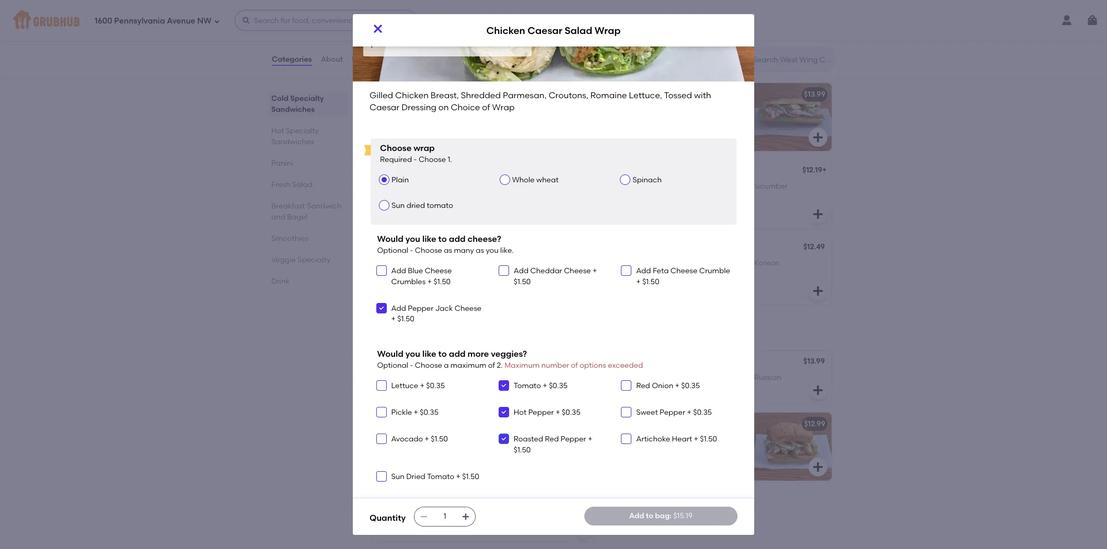 Task type: vqa. For each thing, say whether or not it's contained in the screenshot.
Ca
no



Task type: locate. For each thing, give the bounding box(es) containing it.
1 grilled from the top
[[612, 420, 636, 429]]

pepper for sweet
[[660, 408, 685, 417]]

grilled chicken breast on focaccia hot sandwich
[[612, 420, 790, 429]]

2 horizontal spatial and
[[430, 511, 444, 520]]

sandwich down 1.
[[422, 167, 457, 176]]

0 horizontal spatial provolone,
[[378, 522, 415, 531]]

red inside avocado, lettuce, tomato, red onion, cucumber on choice of bread.
[[709, 182, 723, 191]]

sub
[[703, 39, 716, 47], [517, 522, 530, 531]]

optional
[[377, 246, 408, 255], [377, 361, 408, 370]]

1 vertical spatial dressing
[[441, 445, 471, 454]]

turkey,
[[660, 259, 685, 267]]

chicken
[[370, 24, 415, 37], [486, 24, 525, 36], [395, 90, 429, 100], [378, 244, 407, 253], [400, 259, 429, 267], [638, 420, 667, 429]]

cheese up "+ $1.50"
[[425, 267, 452, 276]]

like for cheese?
[[422, 234, 436, 244]]

about
[[321, 55, 343, 64]]

cheese right feta
[[671, 267, 698, 276]]

to left bag:
[[646, 512, 653, 521]]

choice for blt cold sandwich
[[378, 39, 402, 47]]

$0.35 up 'roasted red pepper + $1.50'
[[562, 408, 581, 417]]

optional inside would you like to add more veggies? optional - choose a maximum of 2. maximum number of options exceeded
[[377, 361, 408, 370]]

bacon,
[[402, 28, 427, 37], [447, 105, 472, 114]]

pepper left jack on the left
[[408, 304, 434, 313]]

0 vertical spatial croutons,
[[549, 90, 588, 100]]

1 vertical spatial breast,
[[431, 259, 456, 267]]

hot for hot roast beef jalapeno sandwich
[[378, 358, 391, 367]]

1 vertical spatial dressing
[[378, 290, 408, 299]]

turkey,
[[399, 105, 422, 114]]

0 vertical spatial gilled chicken breast, shredded parmesan, croutons, romaine lettuce, tossed with caesar dressing on choice of wrap
[[370, 90, 713, 112]]

cold right the cobbie
[[640, 90, 658, 99]]

sun
[[392, 201, 405, 210], [391, 473, 405, 481]]

cheese for +
[[564, 267, 591, 276]]

add up many
[[449, 234, 466, 244]]

crispy
[[424, 105, 445, 114]]

specialty down cold specialty sandwiches
[[286, 127, 319, 135]]

add left cheddar
[[514, 267, 529, 276]]

turkey
[[633, 13, 656, 22], [612, 28, 635, 37]]

toasted inside crispy bacon, lettuce, tomato, mayo on toasted choice of bread.
[[520, 28, 547, 37]]

specialty for hot specialty sandwiches
[[286, 127, 319, 135]]

0 vertical spatial like
[[422, 234, 436, 244]]

choose
[[380, 143, 412, 153], [419, 155, 446, 164], [415, 246, 442, 255], [415, 361, 442, 370]]

add left feta
[[636, 267, 651, 276]]

1 like from the top
[[422, 234, 436, 244]]

- up blue
[[410, 246, 413, 255]]

red left onion
[[636, 382, 650, 390]]

with
[[694, 90, 711, 100], [435, 280, 449, 289]]

veggies?
[[491, 349, 527, 359]]

sauerkraut,
[[712, 373, 753, 382]]

jalapeno
[[433, 358, 468, 367]]

beef, inside hot roast beef, melted jalapeno havarti, horseradish and worcestershire sauce on toasted sub.
[[412, 373, 430, 382]]

1 horizontal spatial roll.
[[718, 39, 730, 47]]

add inside add feta cheese crumble + $1.50
[[636, 267, 651, 276]]

svg image
[[1086, 14, 1099, 27], [242, 16, 250, 25], [214, 18, 220, 24], [372, 22, 384, 35], [812, 55, 824, 67], [578, 131, 590, 144], [812, 131, 824, 144], [623, 268, 629, 274], [378, 383, 384, 389], [501, 383, 507, 389], [812, 384, 824, 397], [378, 409, 384, 416], [623, 409, 629, 416], [501, 436, 507, 442], [623, 436, 629, 442], [812, 461, 824, 474], [378, 474, 384, 480], [420, 513, 428, 521]]

2 vertical spatial mayo
[[532, 105, 552, 114]]

1 horizontal spatial veggie
[[612, 167, 637, 176]]

1 vertical spatial mayo
[[671, 39, 691, 47]]

bagel
[[287, 213, 308, 222]]

add up crumbles
[[391, 267, 406, 276]]

choice down the crispy
[[378, 39, 402, 47]]

cold right blt
[[393, 13, 410, 22]]

dressing
[[612, 384, 642, 393], [441, 445, 471, 454], [446, 522, 476, 531]]

pepper down hot pepper + $0.35
[[561, 435, 586, 444]]

choice right crispy
[[451, 102, 480, 112]]

$1.50 inside add cheddar cheese + $1.50
[[514, 277, 531, 286]]

panini
[[271, 159, 293, 168]]

2 horizontal spatial red
[[709, 182, 723, 191]]

1 horizontal spatial avocado,
[[687, 259, 720, 267]]

1 horizontal spatial breast,
[[637, 28, 661, 37]]

tomato, inside grilled chicken breast, avocado, lettuce, tomato, honey mustard on rosemary focaccia.
[[641, 445, 669, 454]]

1 vertical spatial you
[[486, 246, 499, 255]]

sandwiches
[[271, 105, 315, 114], [271, 137, 314, 146]]

optional up "lettuce"
[[377, 361, 408, 370]]

0 vertical spatial beef
[[393, 435, 409, 444]]

$1.50 down feta
[[642, 277, 659, 286]]

tomato right dried
[[427, 473, 454, 481]]

0 horizontal spatial tomato
[[427, 473, 454, 481]]

melted left swiss,
[[446, 435, 471, 444]]

drink
[[271, 277, 290, 286]]

1 would from the top
[[377, 234, 404, 244]]

lettuce, inside ham, turkey, crispy bacon, lettuce, tomato, mayo on toasted choice of bread.
[[473, 105, 500, 114]]

$1.50 up mustard
[[700, 435, 717, 444]]

add inside would you like to add more veggies? optional - choose a maximum of 2. maximum number of options exceeded
[[449, 349, 466, 359]]

rye. down swiss, on the bottom
[[684, 384, 696, 393]]

specialty down the smoothies tab
[[298, 256, 330, 265]]

2 would from the top
[[377, 349, 404, 359]]

0 vertical spatial dressing
[[402, 102, 436, 112]]

croutons,
[[549, 90, 588, 100], [418, 269, 452, 278]]

+
[[588, 12, 592, 21], [588, 89, 592, 98], [822, 166, 827, 175], [593, 267, 597, 276], [427, 277, 432, 286], [636, 277, 641, 286], [391, 315, 396, 324], [420, 382, 424, 390], [543, 382, 547, 390], [675, 382, 680, 390], [414, 408, 418, 417], [556, 408, 560, 417], [687, 408, 692, 417], [425, 435, 429, 444], [588, 435, 592, 444], [694, 435, 698, 444], [456, 473, 460, 481]]

choice
[[451, 102, 480, 112], [687, 269, 713, 278], [421, 290, 446, 299]]

would for would you like to add cheese?
[[377, 234, 404, 244]]

to inside would you like to add more veggies? optional - choose a maximum of 2. maximum number of options exceeded
[[438, 349, 447, 359]]

veggie inside tab
[[271, 256, 296, 265]]

number
[[541, 361, 569, 370]]

0 vertical spatial bread.
[[412, 39, 436, 47]]

mayo
[[487, 28, 507, 37], [671, 39, 691, 47], [532, 105, 552, 114]]

hot up panini
[[271, 127, 284, 135]]

pepper down tomato + $0.35
[[528, 408, 554, 417]]

hot for hot corn beef, melted swiss, sauerkraut, russian dressing on toasted rye.
[[612, 373, 625, 382]]

gilled up crumbles
[[378, 259, 399, 267]]

cheese inside add feta cheese crumble + $1.50
[[671, 267, 698, 276]]

choice right mayo
[[687, 269, 713, 278]]

0 vertical spatial grilled
[[612, 420, 636, 429]]

wrap
[[495, 24, 526, 37], [595, 24, 621, 36], [492, 102, 515, 112], [460, 244, 480, 253], [723, 269, 743, 278], [457, 290, 476, 299]]

hot inside 'hot specialty sandwiches'
[[271, 127, 284, 135]]

lettuce, for ham, turkey, crispy bacon, lettuce, tomato, mayo on toasted choice of bread.
[[473, 105, 500, 114]]

1 vertical spatial parmesan,
[[378, 269, 416, 278]]

0 vertical spatial bacon,
[[402, 28, 427, 37]]

lettuce, up rosemary
[[612, 445, 639, 454]]

0 vertical spatial lettuce,
[[629, 90, 662, 100]]

turkey down tasty
[[612, 28, 635, 37]]

roast down roast
[[393, 373, 411, 382]]

$1.50 down cheddar
[[514, 277, 531, 286]]

search icon image
[[737, 53, 749, 66]]

tomato, inside turkey breast, provolone, avocado, lettuce, tomato, mayo on sub roll.
[[641, 39, 669, 47]]

1 vertical spatial breast,
[[666, 435, 691, 444]]

lettuce, down tasty
[[612, 39, 639, 47]]

of
[[404, 39, 411, 47], [482, 102, 490, 112], [444, 115, 451, 124], [649, 192, 656, 201], [715, 269, 722, 278], [448, 290, 455, 299], [488, 361, 495, 370], [571, 361, 578, 370]]

0 vertical spatial avocado,
[[702, 28, 736, 37]]

grilled inside grilled chicken breast, avocado, lettuce, tomato, honey mustard on rosemary focaccia.
[[612, 435, 635, 444]]

russian right "sauerkraut,"
[[754, 373, 781, 382]]

sun for sun dried tomato + $1.50
[[391, 473, 405, 481]]

toasted inside hot roast beef, melted jalapeno havarti, horseradish and worcestershire sauce on toasted sub.
[[483, 384, 510, 393]]

would left beef
[[377, 349, 404, 359]]

2 vertical spatial breast,
[[490, 511, 514, 520]]

add for add blue cheese crumbles
[[391, 267, 406, 276]]

0 horizontal spatial $15.19
[[370, 39, 393, 49]]

caesar
[[417, 24, 458, 37], [528, 24, 562, 36], [370, 102, 400, 112], [409, 244, 435, 253], [451, 280, 477, 289]]

2 grilled from the top
[[612, 435, 635, 444]]

1 horizontal spatial with
[[694, 90, 711, 100]]

1 horizontal spatial beef,
[[645, 373, 662, 382]]

0 vertical spatial russian
[[754, 373, 781, 382]]

provolone, down tasty turkey cold sandwich
[[663, 28, 700, 37]]

0 vertical spatial you
[[406, 234, 420, 244]]

2 vertical spatial -
[[410, 361, 413, 370]]

0 horizontal spatial as
[[444, 246, 452, 255]]

$13.49
[[569, 496, 591, 505]]

tomato
[[514, 382, 541, 390], [427, 473, 454, 481]]

like inside would you like to add more veggies? optional - choose a maximum of 2. maximum number of options exceeded
[[422, 349, 436, 359]]

melted inside the hot corn beef, melted swiss, sauerkraut, russian dressing on toasted rye.
[[664, 373, 689, 382]]

shredded up ham, turkey, crispy bacon, lettuce, tomato, mayo on toasted choice of bread.
[[461, 90, 501, 100]]

2 vertical spatial you
[[406, 349, 420, 359]]

1 horizontal spatial $15.19
[[673, 512, 693, 521]]

add inside add blue cheese crumbles
[[391, 267, 406, 276]]

hot for hot specialty sandwiches
[[271, 127, 284, 135]]

tomato down maximum
[[514, 382, 541, 390]]

breast, up crispy
[[431, 90, 459, 100]]

sweet
[[636, 408, 658, 417]]

choose inside would you like to add more veggies? optional - choose a maximum of 2. maximum number of options exceeded
[[415, 361, 442, 370]]

you
[[406, 234, 420, 244], [486, 246, 499, 255], [406, 349, 420, 359]]

cheese inside add cheddar cheese + $1.50
[[564, 267, 591, 276]]

as
[[444, 246, 452, 255], [476, 246, 484, 255]]

1 vertical spatial red
[[636, 382, 650, 390]]

to down tomato
[[438, 234, 447, 244]]

you up blue
[[406, 234, 420, 244]]

roast for beef
[[393, 511, 411, 520]]

to inside would you like to add cheese? optional - choose as many as you like.
[[438, 234, 447, 244]]

beef, for beef
[[412, 373, 430, 382]]

bacon, inside ham, turkey, crispy bacon, lettuce, tomato, mayo on toasted choice of bread.
[[447, 105, 472, 114]]

of inside avocado, lettuce, tomato, red onion, cucumber on choice of bread.
[[649, 192, 656, 201]]

breast, inside grilled chicken breast, avocado, lettuce, tomato, honey mustard on rosemary focaccia.
[[666, 435, 691, 444]]

would up crumbles
[[377, 234, 404, 244]]

1 horizontal spatial sub
[[703, 39, 716, 47]]

0 vertical spatial parmesan,
[[503, 90, 547, 100]]

sub inside the hot roast beef and roast turkey breast, melted provolone, russian dressing on toasted sub roll.
[[517, 522, 530, 531]]

bread. inside crispy bacon, lettuce, tomato, mayo on toasted choice of bread.
[[412, 39, 436, 47]]

1 vertical spatial lettuce,
[[647, 182, 676, 191]]

spinach,
[[722, 259, 753, 267]]

and up pickle
[[378, 384, 392, 393]]

2 vertical spatial and
[[430, 511, 444, 520]]

cheese
[[425, 267, 452, 276], [564, 267, 591, 276], [671, 267, 698, 276], [455, 304, 482, 313]]

melted inside the hot roast beef and roast turkey breast, melted provolone, russian dressing on toasted sub roll.
[[516, 511, 541, 520]]

cheese right jack on the left
[[455, 304, 482, 313]]

hot up coleslaw,
[[378, 435, 391, 444]]

0 vertical spatial and
[[271, 213, 285, 222]]

breast, down tasty turkey cold sandwich
[[637, 28, 661, 37]]

sandwiches up 'hot specialty sandwiches'
[[271, 105, 315, 114]]

0 vertical spatial with
[[694, 90, 711, 100]]

you inside would you like to add more veggies? optional - choose a maximum of 2. maximum number of options exceeded
[[406, 349, 420, 359]]

1 vertical spatial $15.19
[[673, 512, 693, 521]]

dressing inside the hot corn beef, melted swiss, sauerkraut, russian dressing on toasted rye.
[[612, 384, 642, 393]]

choice inside ham, turkey, crispy bacon, lettuce, tomato, mayo on toasted choice of bread.
[[418, 115, 442, 124]]

italian
[[378, 167, 401, 176]]

roast for beef,
[[393, 373, 411, 382]]

add for add cheddar cheese + $1.50
[[514, 267, 529, 276]]

sandwiches inside 'hot specialty sandwiches'
[[271, 137, 314, 146]]

russian down pastrami,
[[412, 445, 439, 454]]

add up the maximum
[[449, 349, 466, 359]]

grilled for grilled chicken breast, avocado, lettuce, tomato, honey mustard on rosemary focaccia.
[[612, 435, 635, 444]]

$13.99
[[804, 90, 825, 99], [569, 357, 591, 366], [804, 357, 825, 366]]

chicken caesar salad wrap down $11.49
[[486, 24, 621, 36]]

quantity
[[370, 514, 406, 524]]

0 horizontal spatial with
[[435, 280, 449, 289]]

1 vertical spatial romaine
[[454, 269, 486, 278]]

sandwiches for cold
[[271, 105, 315, 114]]

0 horizontal spatial mayo
[[487, 28, 507, 37]]

0 vertical spatial choice
[[378, 39, 402, 47]]

$1.50 down roasted
[[514, 446, 531, 455]]

2 vertical spatial choice
[[623, 192, 647, 201]]

beef
[[393, 435, 409, 444], [412, 511, 429, 520]]

2 add from the top
[[449, 349, 466, 359]]

hot for hot roast beef, melted jalapeno havarti, horseradish and worcestershire sauce on toasted sub.
[[378, 373, 391, 382]]

1 horizontal spatial parmesan,
[[503, 90, 547, 100]]

on inside the hot corn beef, melted swiss, sauerkraut, russian dressing on toasted rye.
[[644, 384, 653, 393]]

shredded down many
[[457, 259, 492, 267]]

Search West Wing Cafe - Penn Ave search field
[[752, 55, 832, 65]]

2 as from the left
[[476, 246, 484, 255]]

1 vertical spatial sandwiches
[[271, 137, 314, 146]]

rye.
[[684, 384, 696, 393], [513, 445, 525, 454]]

add down crumbles
[[391, 304, 406, 313]]

russian inside the hot corn beef, melted swiss, sauerkraut, russian dressing on toasted rye.
[[754, 373, 781, 382]]

avocado, inside turkey breast, provolone, avocado, lettuce, tomato, mayo on sub roll.
[[702, 28, 736, 37]]

svg image
[[578, 55, 590, 67], [812, 208, 824, 221], [378, 268, 384, 274], [501, 268, 507, 274], [812, 285, 824, 298], [378, 305, 384, 311], [623, 383, 629, 389], [501, 409, 507, 416], [378, 436, 384, 442], [462, 513, 470, 521], [578, 523, 590, 535]]

jalapeno
[[459, 373, 490, 382]]

0 vertical spatial roll.
[[718, 39, 730, 47]]

1 vertical spatial sun
[[391, 473, 405, 481]]

choice down crispy
[[418, 115, 442, 124]]

hot beef pastrami, melted swiss, homemade coleslaw, russian dressing on toasted rye.
[[378, 435, 537, 454]]

beef up coleslaw,
[[393, 435, 409, 444]]

like down the sun dried tomato
[[422, 234, 436, 244]]

worcestershire
[[394, 384, 447, 393]]

$1.50
[[434, 277, 451, 286], [514, 277, 531, 286], [642, 277, 659, 286], [397, 315, 414, 324], [431, 435, 448, 444], [700, 435, 717, 444], [514, 446, 531, 455], [462, 473, 479, 481]]

optional inside would you like to add cheese? optional - choose as many as you like.
[[377, 246, 408, 255]]

sub inside turkey breast, provolone, avocado, lettuce, tomato, mayo on sub roll.
[[703, 39, 716, 47]]

breast, right turkey
[[490, 511, 514, 520]]

veggie specialty tab
[[271, 255, 344, 266]]

1 vertical spatial specialty
[[286, 127, 319, 135]]

tomato, for turkey breast, provolone, avocado, lettuce, tomato, mayo on sub roll.
[[641, 39, 669, 47]]

$12.19
[[802, 166, 822, 175]]

1 vertical spatial tossed
[[409, 280, 433, 289]]

onion
[[652, 382, 673, 390]]

chicken caesar salad wrap up blue
[[378, 244, 480, 253]]

beef down san francisco hot sandwich
[[412, 511, 429, 520]]

would inside would you like to add more veggies? optional - choose a maximum of 2. maximum number of options exceeded
[[377, 349, 404, 359]]

hot inside the hot roast beef and roast turkey breast, melted provolone, russian dressing on toasted sub roll.
[[378, 511, 391, 520]]

tomato, for grilled chicken breast, avocado, lettuce, tomato, honey mustard on rosemary focaccia.
[[641, 445, 669, 454]]

veggie for veggie
[[612, 167, 637, 176]]

- up the italian cold sandwich
[[414, 155, 417, 164]]

feta
[[653, 267, 669, 276]]

fresh salad tab
[[271, 179, 344, 190]]

sandwich
[[412, 13, 447, 22], [677, 13, 712, 22], [416, 90, 451, 99], [659, 90, 695, 99], [422, 167, 457, 176], [307, 202, 342, 211], [469, 358, 505, 367], [656, 358, 692, 367], [755, 420, 790, 429], [445, 497, 481, 506]]

would
[[377, 234, 404, 244], [377, 349, 404, 359]]

avocado,
[[612, 182, 646, 191], [687, 259, 720, 267]]

choice inside avocado, lettuce, tomato, red onion, cucumber on choice of bread.
[[623, 192, 647, 201]]

1 beef, from the left
[[412, 373, 430, 382]]

rye. down homemade
[[513, 445, 525, 454]]

lettuce, down blt cold sandwich
[[429, 28, 456, 37]]

1 horizontal spatial mayo
[[532, 105, 552, 114]]

add to bag: $15.19
[[629, 512, 693, 521]]

1 vertical spatial optional
[[377, 361, 408, 370]]

like inside would you like to add cheese? optional - choose as many as you like.
[[422, 234, 436, 244]]

like for more
[[422, 349, 436, 359]]

tomato,
[[678, 182, 707, 191]]

1 horizontal spatial provolone,
[[663, 28, 700, 37]]

0 vertical spatial optional
[[377, 246, 408, 255]]

1 horizontal spatial choice
[[418, 115, 442, 124]]

0 vertical spatial red
[[709, 182, 723, 191]]

hot for hot pepper + $0.35
[[514, 408, 527, 417]]

red inside 'roasted red pepper + $1.50'
[[545, 435, 559, 444]]

0 vertical spatial shredded
[[461, 90, 501, 100]]

red left onion,
[[709, 182, 723, 191]]

hot inside the hot corn beef, melted swiss, sauerkraut, russian dressing on toasted rye.
[[612, 373, 625, 382]]

melted left swiss, on the bottom
[[664, 373, 689, 382]]

2 vertical spatial russian
[[417, 522, 444, 531]]

1 horizontal spatial bacon,
[[447, 105, 472, 114]]

roll. inside turkey breast, provolone, avocado, lettuce, tomato, mayo on sub roll.
[[718, 39, 730, 47]]

cold inside "button"
[[403, 167, 420, 176]]

cheese right cheddar
[[564, 267, 591, 276]]

bread. for veggie
[[657, 192, 681, 201]]

salad
[[460, 24, 492, 37], [565, 24, 592, 36], [292, 180, 313, 189], [437, 244, 458, 253]]

0 vertical spatial avocado,
[[612, 182, 646, 191]]

mayo for ham, turkey, crispy bacon, lettuce, tomato, mayo on toasted choice of bread.
[[532, 105, 552, 114]]

2 beef, from the left
[[645, 373, 662, 382]]

and inside hot roast beef, melted jalapeno havarti, horseradish and worcestershire sauce on toasted sub.
[[378, 384, 392, 393]]

add for add to bag: $15.19
[[629, 512, 644, 521]]

tossed
[[664, 90, 692, 100], [409, 280, 433, 289]]

turkey
[[466, 511, 488, 520]]

0 horizontal spatial avocado,
[[612, 182, 646, 191]]

2 like from the top
[[422, 349, 436, 359]]

bacon, right crispy
[[447, 105, 472, 114]]

horseradish
[[520, 373, 562, 382]]

would for would you like to add more veggies?
[[377, 349, 404, 359]]

- inside choose wrap required - choose 1.
[[414, 155, 417, 164]]

hot
[[271, 127, 284, 135], [378, 358, 391, 367], [641, 358, 654, 367], [378, 373, 391, 382], [612, 373, 625, 382], [514, 408, 527, 417], [740, 420, 753, 429], [378, 435, 391, 444], [430, 497, 443, 506], [378, 511, 391, 520]]

2 vertical spatial dressing
[[446, 522, 476, 531]]

roast
[[393, 358, 413, 367]]

roast down francisco
[[393, 511, 411, 520]]

drink tab
[[271, 276, 344, 287]]

avocado,
[[702, 28, 736, 37], [693, 435, 726, 444]]

like right roast
[[422, 349, 436, 359]]

1 vertical spatial $12.49
[[803, 243, 825, 252]]

cobbie
[[612, 90, 639, 99]]

1 vertical spatial sub
[[517, 522, 530, 531]]

sweet pepper + $0.35
[[636, 408, 712, 417]]

specialty up hot specialty sandwiches tab
[[290, 94, 324, 103]]

melted for on
[[446, 435, 471, 444]]

1 horizontal spatial chicken caesar salad wrap
[[486, 24, 621, 36]]

dressing down corn
[[612, 384, 642, 393]]

turkey right tasty
[[633, 13, 656, 22]]

optional up blue
[[377, 246, 408, 255]]

choose inside would you like to add cheese? optional - choose as many as you like.
[[415, 246, 442, 255]]

2 vertical spatial bread.
[[657, 192, 681, 201]]

grilled for grilled chicken breast on focaccia hot sandwich
[[612, 420, 636, 429]]

0 vertical spatial breast,
[[637, 28, 661, 37]]

and down breakfast at top left
[[271, 213, 285, 222]]

pepper inside add pepper jack  cheese + $1.50
[[408, 304, 434, 313]]

0 vertical spatial dressing
[[612, 384, 642, 393]]

1 optional from the top
[[377, 246, 408, 255]]

chicken caesar salad wrap image
[[519, 237, 598, 305]]

melted inside hot roast beef, melted jalapeno havarti, horseradish and worcestershire sauce on toasted sub.
[[432, 373, 457, 382]]

salad inside "chicken caesar salad wrap $15.19"
[[460, 24, 492, 37]]

0 vertical spatial veggie
[[612, 167, 637, 176]]

1 horizontal spatial as
[[476, 246, 484, 255]]

toasted inside the hot corn beef, melted swiss, sauerkraut, russian dressing on toasted rye.
[[654, 384, 682, 393]]

breast, inside turkey breast, provolone, avocado, lettuce, tomato, mayo on sub roll.
[[637, 28, 661, 37]]

1 vertical spatial and
[[378, 384, 392, 393]]

add inside add pepper jack  cheese + $1.50
[[391, 304, 406, 313]]

0 vertical spatial -
[[414, 155, 417, 164]]

choice down "+ $1.50"
[[421, 290, 446, 299]]

1 vertical spatial bread.
[[452, 115, 476, 124]]

1 vertical spatial avocado,
[[687, 259, 720, 267]]

red right roasted
[[545, 435, 559, 444]]

0 vertical spatial sun
[[392, 201, 405, 210]]

main navigation navigation
[[0, 0, 1107, 41]]

dressing
[[402, 102, 436, 112], [378, 290, 408, 299]]

2 horizontal spatial bread.
[[657, 192, 681, 201]]

specialty inside cold specialty sandwiches
[[290, 94, 324, 103]]

lettuce, right crispy
[[473, 105, 500, 114]]

0 vertical spatial would
[[377, 234, 404, 244]]

roast
[[393, 373, 411, 382], [393, 511, 411, 520], [446, 511, 464, 520]]

1 horizontal spatial beef
[[412, 511, 429, 520]]

2 vertical spatial to
[[646, 512, 653, 521]]

choose left a
[[415, 361, 442, 370]]

1 vertical spatial choice
[[418, 115, 442, 124]]

melted right turkey
[[516, 511, 541, 520]]

lettuce,
[[629, 90, 662, 100], [647, 182, 676, 191], [378, 280, 407, 289]]

choose up blue
[[415, 246, 442, 255]]

like
[[422, 234, 436, 244], [422, 349, 436, 359]]

1 vertical spatial tomato
[[427, 473, 454, 481]]

lettuce, inside turkey breast, provolone, avocado, lettuce, tomato, mayo on sub roll.
[[612, 39, 639, 47]]

1 vertical spatial like
[[422, 349, 436, 359]]

artichoke heart + $1.50
[[636, 435, 717, 444]]

on
[[509, 28, 518, 37], [692, 39, 701, 47], [438, 102, 449, 112], [378, 115, 387, 124], [612, 192, 621, 201], [677, 269, 686, 278], [410, 290, 419, 299], [472, 384, 481, 393], [644, 384, 653, 393], [694, 420, 703, 429], [473, 445, 482, 454], [726, 445, 735, 454], [477, 522, 486, 531]]

would you like to add more veggies? optional - choose a maximum of 2. maximum number of options exceeded
[[377, 349, 643, 370]]

0 vertical spatial mayo
[[487, 28, 507, 37]]

1 horizontal spatial $12.49
[[803, 243, 825, 252]]

0 horizontal spatial and
[[271, 213, 285, 222]]

1 add from the top
[[449, 234, 466, 244]]

dressing down club cold sandwich
[[402, 102, 436, 112]]

and down san francisco hot sandwich
[[430, 511, 444, 520]]

add inside add cheddar cheese + $1.50
[[514, 267, 529, 276]]

on inside the hot roast beef and roast turkey breast, melted provolone, russian dressing on toasted sub roll.
[[477, 522, 486, 531]]

shredded
[[461, 90, 501, 100], [457, 259, 492, 267]]

veggie for veggie specialty
[[271, 256, 296, 265]]

bread. inside ham, turkey, crispy bacon, lettuce, tomato, mayo on toasted choice of bread.
[[452, 115, 476, 124]]

add cheddar cheese + $1.50
[[514, 267, 597, 286]]

cold inside cold specialty sandwiches
[[271, 94, 289, 103]]

0 horizontal spatial breast,
[[490, 511, 514, 520]]

1 sandwiches from the top
[[271, 105, 315, 114]]

roast inside hot roast beef, melted jalapeno havarti, horseradish and worcestershire sauce on toasted sub.
[[393, 373, 411, 382]]

francisco
[[393, 497, 429, 506]]

2 optional from the top
[[377, 361, 408, 370]]

like.
[[500, 246, 514, 255]]

2 sandwiches from the top
[[271, 137, 314, 146]]

avocado, inside grilled chicken breast, avocado, lettuce, tomato, honey mustard on rosemary focaccia.
[[693, 435, 726, 444]]

breast, down would you like to add cheese? optional - choose as many as you like.
[[431, 259, 456, 267]]

add left bag:
[[629, 512, 644, 521]]

mayo inside ham, turkey, crispy bacon, lettuce, tomato, mayo on toasted choice of bread.
[[532, 105, 552, 114]]

- inside would you like to add more veggies? optional - choose a maximum of 2. maximum number of options exceeded
[[410, 361, 413, 370]]

$1.50 down crumbles
[[397, 315, 414, 324]]

dressing down turkey
[[446, 522, 476, 531]]

1 vertical spatial veggie
[[271, 256, 296, 265]]

to up a
[[438, 349, 447, 359]]

gilled up ham, at the left
[[370, 90, 393, 100]]

1 vertical spatial with
[[435, 280, 449, 289]]

hot for hot roast beef and roast turkey breast, melted provolone, russian dressing on toasted sub roll.
[[378, 511, 391, 520]]

2.
[[497, 361, 503, 370]]

sandwich up jalapeno at the left of the page
[[469, 358, 505, 367]]

add inside would you like to add cheese? optional - choose as many as you like.
[[449, 234, 466, 244]]

beef, inside the hot corn beef, melted swiss, sauerkraut, russian dressing on toasted rye.
[[645, 373, 662, 382]]

pepper for hot
[[528, 408, 554, 417]]



Task type: describe. For each thing, give the bounding box(es) containing it.
sun for sun dried tomato
[[392, 201, 405, 210]]

heart
[[672, 435, 692, 444]]

mayo inside crispy bacon, lettuce, tomato, mayo on toasted choice of bread.
[[487, 28, 507, 37]]

smoothies tab
[[271, 233, 344, 244]]

hot roast beef jalapeno sandwich
[[378, 358, 505, 367]]

avocado, lettuce, tomato, red onion, cucumber on choice of bread.
[[612, 182, 788, 201]]

avenue
[[167, 16, 195, 25]]

cobbie cold sandwich image
[[753, 83, 832, 151]]

0 horizontal spatial romaine
[[454, 269, 486, 278]]

fresh salad
[[271, 180, 313, 189]]

+ inside 'roasted red pepper + $1.50'
[[588, 435, 592, 444]]

mayo for turkey breast, provolone, avocado, lettuce, tomato, mayo on sub roll.
[[671, 39, 691, 47]]

$12.49 for $12.49
[[803, 243, 825, 252]]

whole
[[512, 176, 535, 184]]

+ inside add feta cheese crumble + $1.50
[[636, 277, 641, 286]]

$13.99 for hot corn beef, melted swiss, sauerkraut, russian dressing on toasted rye.
[[804, 357, 825, 366]]

$1.50 inside add feta cheese crumble + $1.50
[[642, 277, 659, 286]]

artichoke
[[636, 435, 670, 444]]

0 vertical spatial choice
[[451, 102, 480, 112]]

$13.99 for hot roast beef, melted jalapeno havarti, horseradish and worcestershire sauce on toasted sub.
[[569, 357, 591, 366]]

categories button
[[271, 41, 312, 78]]

on inside grilled chicken breast, avocado, lettuce, tomato, honey mustard on rosemary focaccia.
[[726, 445, 735, 454]]

0 horizontal spatial croutons,
[[418, 269, 452, 278]]

on inside hot roast beef, melted jalapeno havarti, horseradish and worcestershire sauce on toasted sub.
[[472, 384, 481, 393]]

breast, inside the hot roast beef and roast turkey breast, melted provolone, russian dressing on toasted sub roll.
[[490, 511, 514, 520]]

cold for club cold sandwich
[[397, 90, 414, 99]]

chicken inside "chicken caesar salad wrap $15.19"
[[370, 24, 415, 37]]

toasted inside hot beef pastrami, melted swiss, homemade coleslaw, russian dressing on toasted rye.
[[484, 445, 511, 454]]

$0.35 down worcestershire on the bottom of the page
[[420, 408, 439, 417]]

$1.50 right the avocado
[[431, 435, 448, 444]]

and inside the hot roast beef and roast turkey breast, melted provolone, russian dressing on toasted sub roll.
[[430, 511, 444, 520]]

cheese?
[[468, 234, 501, 244]]

add for more
[[449, 349, 466, 359]]

sun dried tomato
[[392, 201, 453, 210]]

0 horizontal spatial chicken caesar salad wrap
[[378, 244, 480, 253]]

bag:
[[655, 512, 672, 521]]

of inside honey maple turkey, avocado, spinach, korean bbq sauce, mayo on choice of wrap
[[715, 269, 722, 278]]

havarti,
[[492, 373, 519, 382]]

more
[[468, 349, 489, 359]]

sandwich right the cobbie
[[659, 90, 695, 99]]

cheese for crumbles
[[425, 267, 452, 276]]

1600 pennsylvania avenue nw
[[95, 16, 212, 25]]

$11.49
[[568, 12, 588, 21]]

2 vertical spatial choice
[[421, 290, 446, 299]]

1 vertical spatial gilled
[[378, 259, 399, 267]]

lettuce, for grilled chicken breast, avocado, lettuce, tomato, honey mustard on rosemary focaccia.
[[612, 445, 639, 454]]

cold for cobbie cold sandwich
[[640, 90, 658, 99]]

chicken caesar salad wrap $15.19
[[370, 24, 526, 49]]

korean
[[755, 259, 780, 267]]

dried
[[407, 201, 425, 210]]

nw
[[197, 16, 212, 25]]

melted for sauce
[[432, 373, 457, 382]]

pepper for add
[[408, 304, 434, 313]]

smoothies
[[271, 234, 309, 243]]

hot corn beef, melted swiss, sauerkraut, russian dressing on toasted rye.
[[612, 373, 781, 393]]

add for add pepper jack  cheese + $1.50
[[391, 304, 406, 313]]

$1.50 inside add pepper jack  cheese + $1.50
[[397, 315, 414, 324]]

jack
[[435, 304, 453, 313]]

hot for hot beef pastrami, melted swiss, homemade coleslaw, russian dressing on toasted rye.
[[378, 435, 391, 444]]

required
[[380, 155, 412, 164]]

italian cold sandwich image
[[519, 160, 598, 228]]

hot specialty sandwiches tab
[[271, 125, 344, 147]]

mayo
[[655, 269, 675, 278]]

blt cold sandwich
[[378, 13, 447, 22]]

rye. inside the hot corn beef, melted swiss, sauerkraut, russian dressing on toasted rye.
[[684, 384, 696, 393]]

turkey breast, provolone, avocado, lettuce, tomato, mayo on sub roll.
[[612, 28, 736, 47]]

avocado, for sub
[[702, 28, 736, 37]]

0 vertical spatial breast,
[[431, 90, 459, 100]]

reviews button
[[351, 41, 381, 78]]

avocado, inside honey maple turkey, avocado, spinach, korean bbq sauce, mayo on choice of wrap
[[687, 259, 720, 267]]

lettuce, inside avocado, lettuce, tomato, red onion, cucumber on choice of bread.
[[647, 182, 676, 191]]

hot up input item quantity number field
[[430, 497, 443, 506]]

+ inside add cheddar cheese + $1.50
[[593, 267, 597, 276]]

sandwich up crispy
[[416, 90, 451, 99]]

beef inside the hot roast beef and roast turkey breast, melted provolone, russian dressing on toasted sub roll.
[[412, 511, 429, 520]]

wrap
[[414, 143, 435, 153]]

on inside avocado, lettuce, tomato, red onion, cucumber on choice of bread.
[[612, 192, 621, 201]]

bacon, inside crispy bacon, lettuce, tomato, mayo on toasted choice of bread.
[[402, 28, 427, 37]]

grilled chicken breast on focaccia hot sandwich image
[[753, 413, 832, 481]]

tomato, inside crispy bacon, lettuce, tomato, mayo on toasted choice of bread.
[[457, 28, 486, 37]]

pickle
[[391, 408, 412, 417]]

choose down wrap
[[419, 155, 446, 164]]

cold specialty sandwiches tab
[[271, 93, 344, 115]]

pickle + $0.35
[[391, 408, 439, 417]]

choose up "required"
[[380, 143, 412, 153]]

hot right focaccia
[[740, 420, 753, 429]]

dried
[[406, 473, 425, 481]]

plain
[[392, 176, 409, 184]]

ham, turkey, crispy bacon, lettuce, tomato, mayo on toasted choice of bread.
[[378, 105, 552, 124]]

swiss,
[[473, 435, 494, 444]]

club
[[378, 90, 395, 99]]

onion,
[[725, 182, 748, 191]]

wrap inside "chicken caesar salad wrap $15.19"
[[495, 24, 526, 37]]

hot specialty sandwiches
[[271, 127, 319, 146]]

turkey inside turkey breast, provolone, avocado, lettuce, tomato, mayo on sub roll.
[[612, 28, 635, 37]]

lettuce, inside crispy bacon, lettuce, tomato, mayo on toasted choice of bread.
[[429, 28, 456, 37]]

focaccia.
[[647, 456, 681, 465]]

melted for toasted
[[664, 373, 689, 382]]

$0.35 down number
[[549, 382, 568, 390]]

russian inside the hot roast beef and roast turkey breast, melted provolone, russian dressing on toasted sub roll.
[[417, 522, 444, 531]]

whole wheat
[[512, 176, 559, 184]]

sandwich up the hot roast beef and roast turkey breast, melted provolone, russian dressing on toasted sub roll. at the bottom left of the page
[[445, 497, 481, 506]]

$1.50 up jack on the left
[[434, 277, 451, 286]]

1 horizontal spatial tomato
[[514, 382, 541, 390]]

rueben
[[612, 358, 640, 367]]

add for add feta cheese crumble + $1.50
[[636, 267, 651, 276]]

toasted inside ham, turkey, crispy bacon, lettuce, tomato, mayo on toasted choice of bread.
[[389, 115, 416, 124]]

sandwich inside breakfast sandwich and bagel
[[307, 202, 342, 211]]

tasty turkey cold sandwich
[[612, 13, 712, 22]]

- inside would you like to add cheese? optional - choose as many as you like.
[[410, 246, 413, 255]]

exceeded
[[608, 361, 643, 370]]

salad inside tab
[[292, 180, 313, 189]]

specialty for cold specialty sandwiches
[[290, 94, 324, 103]]

1 horizontal spatial red
[[636, 382, 650, 390]]

specialty for veggie specialty
[[298, 256, 330, 265]]

sandwich left $12.99
[[755, 420, 790, 429]]

to for cheese?
[[438, 234, 447, 244]]

blue
[[408, 267, 423, 276]]

1.
[[448, 155, 452, 164]]

beef, for sandwich
[[645, 373, 662, 382]]

sandwich up turkey breast, provolone, avocado, lettuce, tomato, mayo on sub roll. on the top
[[677, 13, 712, 22]]

honey
[[671, 445, 692, 454]]

options
[[580, 361, 606, 370]]

cold for italian cold sandwich
[[403, 167, 420, 176]]

0 vertical spatial gilled
[[370, 90, 393, 100]]

pastrami,
[[410, 435, 444, 444]]

cold up turkey breast, provolone, avocado, lettuce, tomato, mayo on sub roll. on the top
[[658, 13, 675, 22]]

san
[[378, 497, 392, 506]]

you for veggies?
[[406, 349, 420, 359]]

maximum
[[505, 361, 540, 370]]

crumbles
[[391, 277, 426, 286]]

beef
[[415, 358, 431, 367]]

$12.49 for $12.49 +
[[567, 89, 588, 98]]

mustard
[[694, 445, 724, 454]]

sandwich inside "button"
[[422, 167, 457, 176]]

choice inside honey maple turkey, avocado, spinach, korean bbq sauce, mayo on choice of wrap
[[687, 269, 713, 278]]

cold for blt cold sandwich
[[393, 13, 410, 22]]

chicken
[[637, 435, 665, 444]]

wrap inside honey maple turkey, avocado, spinach, korean bbq sauce, mayo on choice of wrap
[[723, 269, 743, 278]]

you for optional
[[406, 234, 420, 244]]

club cold sandwich
[[378, 90, 451, 99]]

italian cold sandwich
[[378, 167, 457, 176]]

cucumber
[[750, 182, 788, 191]]

crispy
[[378, 28, 400, 37]]

add pepper jack  cheese + $1.50
[[391, 304, 482, 324]]

dressing inside hot beef pastrami, melted swiss, homemade coleslaw, russian dressing on toasted rye.
[[441, 445, 471, 454]]

$12.99
[[804, 420, 825, 429]]

lettuce, for turkey breast, provolone, avocado, lettuce, tomato, mayo on sub roll.
[[612, 39, 639, 47]]

rueben hot sandwich
[[612, 358, 692, 367]]

caesar inside "chicken caesar salad wrap $15.19"
[[417, 24, 458, 37]]

provolone, inside the hot roast beef and roast turkey breast, melted provolone, russian dressing on toasted sub roll.
[[378, 522, 415, 531]]

2 vertical spatial lettuce,
[[378, 280, 407, 289]]

on inside crispy bacon, lettuce, tomato, mayo on toasted choice of bread.
[[509, 28, 518, 37]]

dressing inside the hot roast beef and roast turkey breast, melted provolone, russian dressing on toasted sub roll.
[[446, 522, 476, 531]]

+ inside add pepper jack  cheese + $1.50
[[391, 315, 396, 324]]

fresh
[[271, 180, 290, 189]]

sandwich up "chicken caesar salad wrap $15.19"
[[412, 13, 447, 22]]

beef inside hot beef pastrami, melted swiss, homemade coleslaw, russian dressing on toasted rye.
[[393, 435, 409, 444]]

add for cheese?
[[449, 234, 466, 244]]

on inside honey maple turkey, avocado, spinach, korean bbq sauce, mayo on choice of wrap
[[677, 269, 686, 278]]

1 horizontal spatial croutons,
[[549, 90, 588, 100]]

tasty turkey cold sandwich image
[[753, 6, 832, 74]]

on inside ham, turkey, crispy bacon, lettuce, tomato, mayo on toasted choice of bread.
[[378, 115, 387, 124]]

ham,
[[378, 105, 397, 114]]

0 vertical spatial romaine
[[590, 90, 627, 100]]

1 vertical spatial shredded
[[457, 259, 492, 267]]

tomato
[[427, 201, 453, 210]]

on inside hot beef pastrami, melted swiss, homemade coleslaw, russian dressing on toasted rye.
[[473, 445, 482, 454]]

cheese for crumble
[[671, 267, 698, 276]]

roast left turkey
[[446, 511, 464, 520]]

$0.35 up grilled chicken breast on focaccia hot sandwich
[[693, 408, 712, 417]]

bread. for blt cold sandwich
[[412, 39, 436, 47]]

tomato, for ham, turkey, crispy bacon, lettuce, tomato, mayo on toasted choice of bread.
[[502, 105, 530, 114]]

hot up corn
[[641, 358, 654, 367]]

avocado, inside avocado, lettuce, tomato, red onion, cucumber on choice of bread.
[[612, 182, 646, 191]]

Input item quantity number field
[[433, 508, 456, 526]]

$0.35 right onion
[[681, 382, 700, 390]]

cheese inside add pepper jack  cheese + $1.50
[[455, 304, 482, 313]]

$12.19 +
[[802, 166, 827, 175]]

roasted
[[514, 435, 543, 444]]

hot roast beef and roast turkey breast, melted provolone, russian dressing on toasted sub roll.
[[378, 511, 544, 531]]

$15.19 inside "chicken caesar salad wrap $15.19"
[[370, 39, 393, 49]]

choice for veggie
[[623, 192, 647, 201]]

add feta cheese crumble + $1.50
[[636, 267, 730, 286]]

$1.50 down hot beef pastrami, melted swiss, homemade coleslaw, russian dressing on toasted rye.
[[462, 473, 479, 481]]

avocado, for on
[[693, 435, 726, 444]]

cobbie cold sandwich
[[612, 90, 695, 99]]

rye. inside hot beef pastrami, melted swiss, homemade coleslaw, russian dressing on toasted rye.
[[513, 445, 525, 454]]

swiss,
[[691, 373, 711, 382]]

tomato + $0.35
[[514, 382, 568, 390]]

rosemary
[[612, 456, 646, 465]]

would you like to add cheese? optional - choose as many as you like.
[[377, 234, 514, 255]]

on inside turkey breast, provolone, avocado, lettuce, tomato, mayo on sub roll.
[[692, 39, 701, 47]]

1 vertical spatial gilled chicken breast, shredded parmesan, croutons, romaine lettuce, tossed with caesar dressing on choice of wrap
[[378, 259, 492, 299]]

honey
[[612, 259, 635, 267]]

russian inside hot beef pastrami, melted swiss, homemade coleslaw, russian dressing on toasted rye.
[[412, 445, 439, 454]]

pepper inside 'roasted red pepper + $1.50'
[[561, 435, 586, 444]]

and inside breakfast sandwich and bagel
[[271, 213, 285, 222]]

sauce
[[449, 384, 470, 393]]

0 vertical spatial turkey
[[633, 13, 656, 22]]

to for more
[[438, 349, 447, 359]]

$1.50 inside 'roasted red pepper + $1.50'
[[514, 446, 531, 455]]

provolone, inside turkey breast, provolone, avocado, lettuce, tomato, mayo on sub roll.
[[663, 28, 700, 37]]

1 as from the left
[[444, 246, 452, 255]]

of inside crispy bacon, lettuce, tomato, mayo on toasted choice of bread.
[[404, 39, 411, 47]]

of inside ham, turkey, crispy bacon, lettuce, tomato, mayo on toasted choice of bread.
[[444, 115, 451, 124]]

cold specialty sandwiches
[[271, 94, 324, 114]]

sandwich up the 'red onion + $0.35'
[[656, 358, 692, 367]]

0 vertical spatial tossed
[[664, 90, 692, 100]]

roasted red pepper + $1.50
[[514, 435, 592, 455]]

panini tab
[[271, 158, 344, 169]]

corn
[[627, 373, 643, 382]]

reviews
[[352, 55, 381, 64]]

toasted inside the hot roast beef and roast turkey breast, melted provolone, russian dressing on toasted sub roll.
[[488, 522, 516, 531]]

roll. inside the hot roast beef and roast turkey breast, melted provolone, russian dressing on toasted sub roll.
[[532, 522, 544, 531]]

sandwiches for hot
[[271, 137, 314, 146]]

0 vertical spatial chicken caesar salad wrap
[[486, 24, 621, 36]]

$0.35 down a
[[426, 382, 445, 390]]

focaccia
[[705, 420, 738, 429]]

categories
[[272, 55, 312, 64]]

breakfast sandwich and bagel tab
[[271, 201, 344, 223]]



